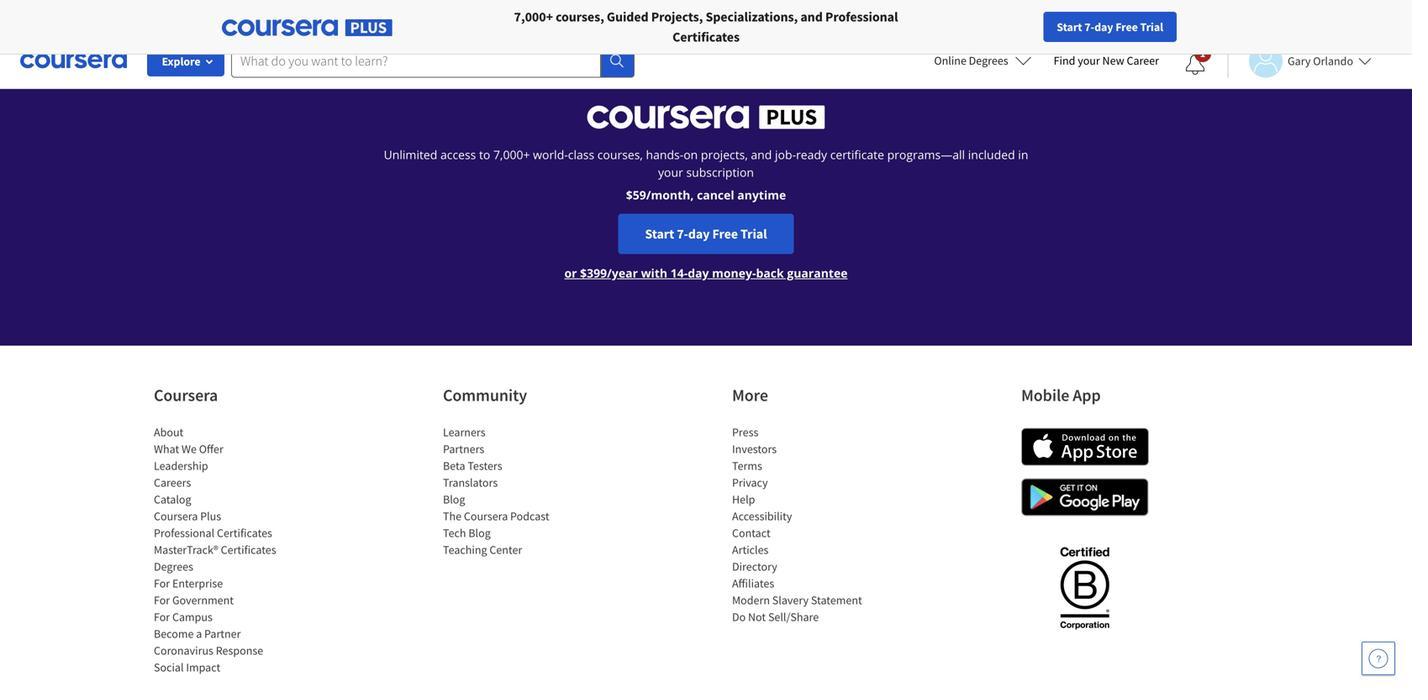 Task type: vqa. For each thing, say whether or not it's contained in the screenshot.
Certificates to the middle
yes



Task type: locate. For each thing, give the bounding box(es) containing it.
coursera up tech blog link
[[464, 509, 508, 524]]

for up the become on the left bottom of the page
[[154, 610, 170, 625]]

directory
[[732, 559, 777, 575]]

1 vertical spatial free
[[712, 226, 738, 243]]

list containing about
[[154, 424, 297, 676]]

start 7-day free trial up or $399 /year with 14-day money-back guarantee
[[645, 226, 767, 243]]

certificates up mastertrack® certificates link
[[217, 526, 272, 541]]

1 horizontal spatial degrees
[[969, 53, 1008, 68]]

your right find
[[1078, 53, 1100, 68]]

unlimited access to 7,000+ world-class courses, hands-on projects, and job-ready certificate programs—all included in your subscription
[[384, 147, 1028, 180]]

community
[[443, 385, 527, 406]]

cancel
[[697, 187, 734, 203]]

0 horizontal spatial start 7-day free trial button
[[618, 214, 794, 254]]

0 vertical spatial degrees
[[969, 53, 1008, 68]]

0 horizontal spatial start
[[645, 226, 674, 243]]

start 7-day free trial up the new
[[1057, 19, 1163, 34]]

None search field
[[231, 44, 635, 78]]

2 horizontal spatial list
[[732, 424, 875, 626]]

businesses link
[[132, 0, 229, 34]]

class
[[568, 147, 594, 163]]

certificates down projects,
[[673, 29, 740, 45]]

leadership link
[[154, 459, 208, 474]]

1 vertical spatial 7,000+
[[493, 147, 530, 163]]

courses, inside unlimited access to 7,000+ world-class courses, hands-on projects, and job-ready certificate programs—all included in your subscription
[[597, 147, 643, 163]]

for enterprise link
[[154, 576, 223, 591]]

0 horizontal spatial start 7-day free trial
[[645, 226, 767, 243]]

1 horizontal spatial start
[[1057, 19, 1082, 34]]

day left money-
[[688, 265, 709, 281]]

professional
[[825, 8, 898, 25], [154, 526, 214, 541]]

0 vertical spatial day
[[1095, 19, 1113, 34]]

1 button
[[1172, 45, 1219, 85]]

0 vertical spatial courses,
[[556, 8, 604, 25]]

start up with at the left top of page
[[645, 226, 674, 243]]

professional inside 7,000+ courses, guided projects, specializations, and professional certificates
[[825, 8, 898, 25]]

1 horizontal spatial trial
[[1140, 19, 1163, 34]]

for left governments
[[363, 8, 381, 25]]

certificates down "professional certificates" link
[[221, 543, 276, 558]]

day up or $399 /year with 14-day money-back guarantee
[[688, 226, 710, 243]]

1 horizontal spatial free
[[1116, 19, 1138, 34]]

1 list from the left
[[154, 424, 297, 676]]

7,000+ inside 7,000+ courses, guided projects, specializations, and professional certificates
[[514, 8, 553, 25]]

programs—all
[[887, 147, 965, 163]]

sell/share
[[768, 610, 819, 625]]

start 7-day free trial button up or $399 /year with 14-day money-back guarantee
[[618, 214, 794, 254]]

list for coursera
[[154, 424, 297, 676]]

partners link
[[443, 442, 484, 457]]

free up money-
[[712, 226, 738, 243]]

about link
[[154, 425, 183, 440]]

$399
[[580, 265, 607, 281]]

coursera inside learners partners beta testers translators blog the coursera podcast tech blog teaching center
[[464, 509, 508, 524]]

start 7-day free trial button up the new
[[1043, 12, 1177, 42]]

contact
[[732, 526, 771, 541]]

your down the hands- on the left top of page
[[658, 164, 683, 180]]

0 vertical spatial blog
[[443, 492, 465, 507]]

gary
[[1288, 53, 1311, 69]]

coronavirus response link
[[154, 643, 263, 659]]

list
[[154, 424, 297, 676], [443, 424, 586, 559], [732, 424, 875, 626]]

to
[[479, 147, 490, 163]]

1 vertical spatial day
[[688, 226, 710, 243]]

3 list from the left
[[732, 424, 875, 626]]

0 vertical spatial start
[[1057, 19, 1082, 34]]

0 vertical spatial start 7-day free trial button
[[1043, 12, 1177, 42]]

coursera for about what we offer leadership careers catalog coursera plus professional certificates mastertrack® certificates degrees for enterprise for government for campus become a partner coronavirus response social impact
[[154, 509, 198, 524]]

0 vertical spatial and
[[801, 8, 823, 25]]

unlimited
[[384, 147, 437, 163]]

0 horizontal spatial list
[[154, 424, 297, 676]]

in
[[1018, 147, 1028, 163]]

trial for leftmost the 'start 7-day free trial' button
[[741, 226, 767, 243]]

online degrees button
[[921, 42, 1045, 79]]

anytime
[[737, 187, 786, 203]]

1 vertical spatial degrees
[[154, 559, 193, 575]]

1 horizontal spatial start 7-day free trial button
[[1043, 12, 1177, 42]]

$59
[[626, 187, 646, 203]]

and right specializations,
[[801, 8, 823, 25]]

certificates
[[673, 29, 740, 45], [217, 526, 272, 541], [221, 543, 276, 558]]

a
[[196, 627, 202, 642]]

start 7-day free trial button
[[1043, 12, 1177, 42], [618, 214, 794, 254]]

or $399 /year with 14-day money-back guarantee
[[564, 265, 848, 281]]

1 vertical spatial 7-
[[677, 226, 688, 243]]

1 vertical spatial start
[[645, 226, 674, 243]]

2 vertical spatial certificates
[[221, 543, 276, 558]]

0 vertical spatial start 7-day free trial
[[1057, 19, 1163, 34]]

degrees link
[[154, 559, 193, 575]]

learners
[[443, 425, 486, 440]]

governments
[[384, 8, 459, 25]]

courses, left the guided
[[556, 8, 604, 25]]

tech blog link
[[443, 526, 491, 541]]

7-
[[1085, 19, 1095, 34], [677, 226, 688, 243]]

1 horizontal spatial and
[[801, 8, 823, 25]]

1 vertical spatial certificates
[[217, 526, 272, 541]]

start 7-day free trial
[[1057, 19, 1163, 34], [645, 226, 767, 243]]

2 list from the left
[[443, 424, 586, 559]]

privacy
[[732, 475, 768, 490]]

affiliates
[[732, 576, 774, 591]]

campus
[[172, 610, 213, 625]]

1 vertical spatial start 7-day free trial button
[[618, 214, 794, 254]]

or
[[564, 265, 577, 281]]

degrees down 'mastertrack®'
[[154, 559, 193, 575]]

get it on google play image
[[1021, 479, 1149, 517]]

0 horizontal spatial degrees
[[154, 559, 193, 575]]

careers
[[154, 475, 191, 490]]

mastertrack® certificates link
[[154, 543, 276, 558]]

blog up the
[[443, 492, 465, 507]]

list containing press
[[732, 424, 875, 626]]

for universities
[[249, 8, 336, 25]]

1 vertical spatial coursera plus image
[[587, 105, 825, 129]]

1 vertical spatial your
[[658, 164, 683, 180]]

not
[[748, 610, 766, 625]]

7- up '14-'
[[677, 226, 688, 243]]

start 7-day free trial for the 'start 7-day free trial' button to the right
[[1057, 19, 1163, 34]]

trial for the 'start 7-day free trial' button to the right
[[1140, 19, 1163, 34]]

0 vertical spatial 7,000+
[[514, 8, 553, 25]]

0 vertical spatial professional
[[825, 8, 898, 25]]

courses,
[[556, 8, 604, 25], [597, 147, 643, 163]]

contact link
[[732, 526, 771, 541]]

subscription
[[686, 164, 754, 180]]

1
[[1200, 47, 1206, 60]]

0 horizontal spatial professional
[[154, 526, 214, 541]]

1 horizontal spatial start 7-day free trial
[[1057, 19, 1163, 34]]

for left the universities
[[249, 8, 267, 25]]

1 horizontal spatial list
[[443, 424, 586, 559]]

0 vertical spatial trial
[[1140, 19, 1163, 34]]

1 vertical spatial professional
[[154, 526, 214, 541]]

terms link
[[732, 459, 762, 474]]

degrees right online
[[969, 53, 1008, 68]]

1 vertical spatial trial
[[741, 226, 767, 243]]

coursera plus image
[[222, 19, 393, 36], [587, 105, 825, 129]]

/month,
[[646, 187, 694, 203]]

coursera inside about what we offer leadership careers catalog coursera plus professional certificates mastertrack® certificates degrees for enterprise for government for campus become a partner coronavirus response social impact
[[154, 509, 198, 524]]

0 vertical spatial coursera plus image
[[222, 19, 393, 36]]

1 horizontal spatial your
[[1078, 53, 1100, 68]]

0 horizontal spatial trial
[[741, 226, 767, 243]]

trial down anytime
[[741, 226, 767, 243]]

$59 /month, cancel anytime
[[626, 187, 786, 203]]

1 horizontal spatial professional
[[825, 8, 898, 25]]

press
[[732, 425, 758, 440]]

gary orlando
[[1288, 53, 1353, 69]]

7,000+
[[514, 8, 553, 25], [493, 147, 530, 163]]

0 horizontal spatial your
[[658, 164, 683, 180]]

courses, right class
[[597, 147, 643, 163]]

1 vertical spatial blog
[[468, 526, 491, 541]]

7- up the find your new career
[[1085, 19, 1095, 34]]

modern
[[732, 593, 770, 608]]

and left job- at the top of page
[[751, 147, 772, 163]]

0 horizontal spatial 7-
[[677, 226, 688, 243]]

1 vertical spatial and
[[751, 147, 772, 163]]

free
[[1116, 19, 1138, 34], [712, 226, 738, 243]]

download on the app store image
[[1021, 428, 1149, 466]]

0 horizontal spatial coursera plus image
[[222, 19, 393, 36]]

testers
[[468, 459, 502, 474]]

press investors terms privacy help accessibility contact articles directory affiliates modern slavery statement do not sell/share
[[732, 425, 862, 625]]

investors
[[732, 442, 777, 457]]

1 horizontal spatial coursera plus image
[[587, 105, 825, 129]]

affiliates link
[[732, 576, 774, 591]]

0 vertical spatial certificates
[[673, 29, 740, 45]]

14-
[[671, 265, 688, 281]]

0 vertical spatial 7-
[[1085, 19, 1095, 34]]

trial up career at the top right
[[1140, 19, 1163, 34]]

blog up teaching center "link"
[[468, 526, 491, 541]]

1 vertical spatial courses,
[[597, 147, 643, 163]]

start up find
[[1057, 19, 1082, 34]]

0 vertical spatial your
[[1078, 53, 1100, 68]]

accessibility
[[732, 509, 792, 524]]

articles link
[[732, 543, 769, 558]]

degrees inside about what we offer leadership careers catalog coursera plus professional certificates mastertrack® certificates degrees for enterprise for government for campus become a partner coronavirus response social impact
[[154, 559, 193, 575]]

0 vertical spatial free
[[1116, 19, 1138, 34]]

coursera down "catalog" link on the bottom
[[154, 509, 198, 524]]

2 vertical spatial day
[[688, 265, 709, 281]]

back
[[756, 265, 784, 281]]

learners partners beta testers translators blog the coursera podcast tech blog teaching center
[[443, 425, 549, 558]]

free up the new
[[1116, 19, 1138, 34]]

your
[[1078, 53, 1100, 68], [658, 164, 683, 180]]

0 horizontal spatial and
[[751, 147, 772, 163]]

government
[[172, 593, 234, 608]]

day up the find your new career
[[1095, 19, 1113, 34]]

become a partner link
[[154, 627, 241, 642]]

for down degrees link
[[154, 576, 170, 591]]

logo of certified b corporation image
[[1050, 538, 1119, 638]]

with
[[641, 265, 668, 281]]

1 vertical spatial start 7-day free trial
[[645, 226, 767, 243]]

degrees
[[969, 53, 1008, 68], [154, 559, 193, 575]]

guided
[[607, 8, 649, 25]]

list containing learners
[[443, 424, 586, 559]]



Task type: describe. For each thing, give the bounding box(es) containing it.
0 horizontal spatial free
[[712, 226, 738, 243]]

1 horizontal spatial blog
[[468, 526, 491, 541]]

coursera plus image for access
[[587, 105, 825, 129]]

1 horizontal spatial 7-
[[1085, 19, 1095, 34]]

offer
[[199, 442, 223, 457]]

guarantee
[[787, 265, 848, 281]]

partners
[[443, 442, 484, 457]]

7,000+ courses, guided projects, specializations, and professional certificates
[[514, 8, 898, 45]]

for up for campus link
[[154, 593, 170, 608]]

What do you want to learn? text field
[[231, 44, 601, 78]]

press link
[[732, 425, 758, 440]]

ready
[[796, 147, 827, 163]]

start for leftmost the 'start 7-day free trial' button
[[645, 226, 674, 243]]

orlando
[[1313, 53, 1353, 69]]

list for community
[[443, 424, 586, 559]]

/year
[[607, 265, 638, 281]]

slavery
[[772, 593, 809, 608]]

more
[[732, 385, 768, 406]]

new
[[1102, 53, 1124, 68]]

blog link
[[443, 492, 465, 507]]

articles
[[732, 543, 769, 558]]

tech
[[443, 526, 466, 541]]

hands-
[[646, 147, 684, 163]]

coursera plus link
[[154, 509, 221, 524]]

about what we offer leadership careers catalog coursera plus professional certificates mastertrack® certificates degrees for enterprise for government for campus become a partner coronavirus response social impact
[[154, 425, 276, 675]]

on
[[684, 147, 698, 163]]

enterprise
[[172, 576, 223, 591]]

explore
[[162, 54, 200, 69]]

the
[[443, 509, 462, 524]]

included
[[968, 147, 1015, 163]]

courses, inside 7,000+ courses, guided projects, specializations, and professional certificates
[[556, 8, 604, 25]]

7,000+ inside unlimited access to 7,000+ world-class courses, hands-on projects, and job-ready certificate programs—all included in your subscription
[[493, 147, 530, 163]]

coursera up about
[[154, 385, 218, 406]]

job-
[[775, 147, 796, 163]]

privacy link
[[732, 475, 768, 490]]

terms
[[732, 459, 762, 474]]

specializations,
[[706, 8, 798, 25]]

accessibility link
[[732, 509, 792, 524]]

and inside 7,000+ courses, guided projects, specializations, and professional certificates
[[801, 8, 823, 25]]

social
[[154, 660, 184, 675]]

your inside unlimited access to 7,000+ world-class courses, hands-on projects, and job-ready certificate programs—all included in your subscription
[[658, 164, 683, 180]]

about
[[154, 425, 183, 440]]

find your new career
[[1054, 53, 1159, 68]]

translators link
[[443, 475, 498, 490]]

explore button
[[147, 46, 224, 76]]

projects,
[[701, 147, 748, 163]]

modern slavery statement link
[[732, 593, 862, 608]]

app
[[1073, 385, 1101, 406]]

online degrees
[[934, 53, 1008, 68]]

money-
[[712, 265, 756, 281]]

0 horizontal spatial blog
[[443, 492, 465, 507]]

banner navigation
[[13, 0, 473, 34]]

coursera image
[[20, 47, 127, 74]]

what we offer link
[[154, 442, 223, 457]]

we
[[182, 442, 197, 457]]

teaching center link
[[443, 543, 522, 558]]

professional certificates link
[[154, 526, 272, 541]]

online
[[934, 53, 967, 68]]

degrees inside popup button
[[969, 53, 1008, 68]]

universities
[[270, 8, 336, 25]]

do
[[732, 610, 746, 625]]

mastertrack®
[[154, 543, 218, 558]]

and inside unlimited access to 7,000+ world-class courses, hands-on projects, and job-ready certificate programs—all included in your subscription
[[751, 147, 772, 163]]

help link
[[732, 492, 755, 507]]

gary orlando button
[[1227, 44, 1372, 78]]

professional inside about what we offer leadership careers catalog coursera plus professional certificates mastertrack® certificates degrees for enterprise for government for campus become a partner coronavirus response social impact
[[154, 526, 214, 541]]

for government link
[[154, 593, 234, 608]]

coronavirus
[[154, 643, 213, 659]]

help center image
[[1368, 649, 1389, 669]]

statement
[[811, 593, 862, 608]]

mobile
[[1021, 385, 1070, 406]]

coursera for learners partners beta testers translators blog the coursera podcast tech blog teaching center
[[464, 509, 508, 524]]

partner
[[204, 627, 241, 642]]

investors link
[[732, 442, 777, 457]]

what
[[154, 442, 179, 457]]

beta
[[443, 459, 465, 474]]

for campus link
[[154, 610, 213, 625]]

the coursera podcast link
[[443, 509, 549, 524]]

start for the 'start 7-day free trial' button to the right
[[1057, 19, 1082, 34]]

leadership
[[154, 459, 208, 474]]

start 7-day free trial for leftmost the 'start 7-day free trial' button
[[645, 226, 767, 243]]

mobile app
[[1021, 385, 1101, 406]]

coursera plus image for courses,
[[222, 19, 393, 36]]

center
[[490, 543, 522, 558]]

catalog
[[154, 492, 191, 507]]

become
[[154, 627, 194, 642]]

catalog link
[[154, 492, 191, 507]]

list for more
[[732, 424, 875, 626]]

world-
[[533, 147, 568, 163]]

show notifications image
[[1185, 55, 1205, 75]]

certificates inside 7,000+ courses, guided projects, specializations, and professional certificates
[[673, 29, 740, 45]]

career
[[1127, 53, 1159, 68]]

beta testers link
[[443, 459, 502, 474]]

do not sell/share link
[[732, 610, 819, 625]]

learners link
[[443, 425, 486, 440]]

projects,
[[651, 8, 703, 25]]



